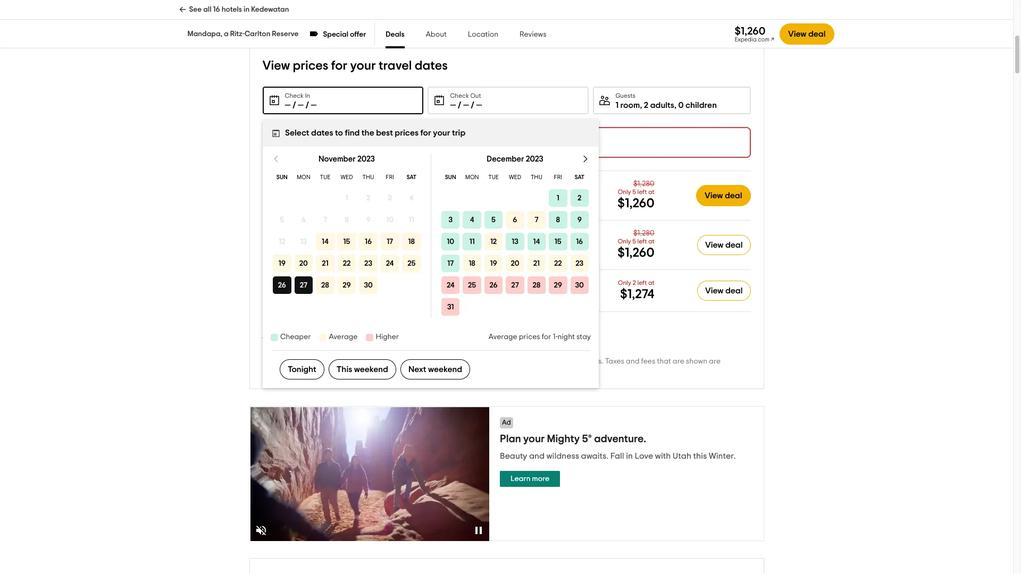 Task type: locate. For each thing, give the bounding box(es) containing it.
thu dec 14 2023 cell
[[526, 231, 547, 253]]

weekend inside button
[[354, 365, 388, 374]]

left
[[637, 189, 647, 195], [637, 238, 647, 245], [637, 279, 647, 286]]

28 inside "december 2023" grid
[[532, 282, 540, 289]]

1 horizontal spatial thu
[[530, 174, 542, 180]]

nov
[[496, 184, 509, 191], [496, 233, 509, 241]]

4 inside "december 2023" grid
[[470, 216, 474, 224]]

6 inside cell
[[301, 216, 306, 224]]

1 with from the top
[[449, 198, 462, 206]]

refundable down sun dec 03 2023 cell
[[417, 233, 455, 241]]

8 right thu dec 07 2023 cell
[[556, 216, 560, 224]]

0 horizontal spatial 13
[[300, 238, 307, 245]]

mon inside "december 2023" grid
[[465, 174, 479, 180]]

7 inside "december 2023" grid
[[534, 216, 538, 224]]

2 28 from the left
[[532, 282, 540, 289]]

28 left wed nov 29 2023 cell
[[321, 282, 329, 289]]

the inside prices are the average nightly price provided by our partners and may not include all taxes and fees. taxes and fees that are shown are estimates only. please see our partners for more details.
[[298, 358, 309, 365]]

15 for wed nov 15 2023 cell
[[343, 238, 350, 245]]

8 for wed nov 08 2023 cell in the left top of the page
[[345, 216, 349, 224]]

for down provided at the bottom left
[[396, 368, 406, 375]]

0 vertical spatial sat,
[[481, 184, 494, 191]]

2 sat from the left
[[574, 174, 584, 180]]

all left taxes
[[542, 358, 551, 365]]

15 inside cell
[[554, 238, 561, 245]]

27 for wed dec 27 2023 "cell"
[[511, 282, 519, 289]]

0 horizontal spatial dates
[[311, 129, 333, 137]]

8
[[345, 216, 349, 224], [556, 216, 560, 224]]

deals down needed at the top left
[[474, 294, 493, 301]]

19 for sun nov 19 2023 cell
[[278, 260, 285, 267]]

1 14 from the left
[[322, 238, 328, 245]]

fri inside "december 2023" grid
[[554, 174, 562, 180]]

1 horizontal spatial 25
[[468, 282, 476, 289]]

2 8 from the left
[[556, 216, 560, 224]]

tonight button
[[279, 360, 324, 380]]

1 one from the top
[[464, 198, 478, 206]]

thu for november 2023
[[362, 174, 374, 180]]

2 14 from the left
[[533, 238, 540, 245]]

2 get rewarded with one key from the top
[[400, 248, 492, 255]]

needed
[[455, 279, 481, 287]]

1 vertical spatial at
[[648, 238, 655, 245]]

left inside the only 2 left at $1,274
[[637, 279, 647, 286]]

no prepayment needed
[[400, 279, 481, 287]]

/ up trip
[[458, 101, 461, 110]]

november 2023
[[318, 155, 375, 163]]

14 left 'fri dec 15 2023' cell
[[533, 238, 540, 245]]

27
[[300, 282, 307, 289], [511, 282, 519, 289]]

2 vertical spatial only
[[618, 279, 631, 286]]

fri dec 15 2023 cell
[[547, 231, 569, 253]]

1 left thu nov 02 2023 cell
[[345, 194, 348, 202]]

2 thu from the left
[[530, 174, 542, 180]]

7 right the mon nov 06 2023 cell
[[323, 216, 327, 224]]

1 tue from the left
[[320, 174, 330, 180]]

with up sun dec 03 2023 cell
[[449, 198, 462, 206]]

check inside check in — / — / —
[[285, 93, 304, 99]]

3 inside sun dec 03 2023 cell
[[448, 216, 452, 224]]

3 left from the top
[[637, 279, 647, 286]]

tue
[[320, 174, 330, 180], [488, 174, 499, 180]]

12 left mon nov 13 2023 cell
[[278, 238, 285, 245]]

2 / from the left
[[305, 101, 309, 110]]

1 weekend from the left
[[354, 365, 388, 374]]

1 — from the left
[[285, 101, 291, 110]]

12 inside cell
[[278, 238, 285, 245]]

thu nov 16 2023 cell
[[357, 231, 379, 253]]

1 vertical spatial get
[[400, 248, 412, 255]]

4 for mon dec 04 2023 cell
[[470, 216, 474, 224]]

2 vertical spatial get
[[400, 294, 412, 301]]

1 horizontal spatial sun
[[445, 174, 456, 180]]

only right sat dec 02 2023 cell
[[618, 189, 631, 195]]

special offer
[[323, 31, 366, 38]]

dates up direct
[[311, 129, 333, 137]]

21 for thu dec 21 2023 cell
[[533, 260, 540, 267]]

16 inside sat dec 16 2023 cell
[[576, 238, 583, 245]]

wed inside "december 2023" grid
[[509, 174, 521, 180]]

24 up the "get your black friday deals"
[[446, 282, 454, 289]]

0 vertical spatial get
[[400, 198, 412, 206]]

30 for thu nov 30 2023 cell
[[364, 282, 372, 289]]

fri up fri nov 03 2023 cell
[[385, 174, 394, 180]]

tue nov 21 2023 cell
[[314, 253, 336, 274]]

/
[[292, 101, 296, 110], [305, 101, 309, 110], [458, 101, 461, 110], [471, 101, 474, 110]]

wed
[[340, 174, 353, 180], [509, 174, 521, 180]]

16 inside thu nov 16 2023 cell
[[365, 238, 372, 245]]

1 horizontal spatial 20
[[511, 260, 519, 267]]

4 inside november 2023 grid
[[409, 194, 413, 202]]

0 vertical spatial with
[[449, 198, 462, 206]]

12
[[278, 238, 285, 245], [490, 238, 497, 245]]

2 check from the left
[[450, 93, 469, 99]]

your down offer
[[350, 60, 376, 72]]

wed dec 27 2023 cell
[[504, 274, 526, 296]]

1 fri from the left
[[385, 174, 394, 180]]

3 and from the left
[[626, 358, 640, 365]]

26 left wed dec 27 2023 "cell"
[[489, 282, 497, 289]]

7 inside november 2023 grid
[[323, 216, 327, 224]]

include
[[516, 358, 541, 365]]

18 down december 2023
[[511, 184, 517, 191]]

1 horizontal spatial our
[[428, 358, 439, 365]]

30 inside november 2023 grid
[[364, 282, 372, 289]]

19 inside cell
[[278, 260, 285, 267]]

19 left the mon nov 20 2023 cell
[[278, 260, 285, 267]]

thu for december 2023
[[530, 174, 542, 180]]

26 inside november 2023 grid
[[278, 282, 286, 289]]

27 right tue dec 26 2023 cell
[[511, 282, 519, 289]]

2 get from the top
[[400, 248, 412, 255]]

1 sat from the left
[[406, 174, 416, 180]]

1 vertical spatial the
[[298, 358, 309, 365]]

fri inside november 2023 grid
[[385, 174, 394, 180]]

6 for wed dec 06 2023 cell
[[513, 216, 517, 224]]

1 vertical spatial nov
[[496, 233, 509, 241]]

0 vertical spatial fully refundable before sat, nov 18
[[400, 184, 517, 191]]

2 21 from the left
[[533, 260, 540, 267]]

21 left wed nov 22 2023 cell
[[322, 260, 328, 267]]

0 horizontal spatial the
[[298, 358, 309, 365]]

wed nov 29 2023 cell
[[336, 274, 357, 296]]

13 inside mon nov 13 2023 cell
[[300, 238, 307, 245]]

1 horizontal spatial 10
[[447, 238, 454, 245]]

4 for sat nov 04 2023 cell
[[409, 194, 413, 202]]

0 horizontal spatial 17
[[387, 238, 393, 245]]

prices up in
[[293, 60, 328, 72]]

1 and from the left
[[472, 358, 485, 365]]

0 vertical spatial $1,280 only 5 left at $1,260
[[618, 180, 655, 210]]

a
[[224, 30, 229, 38]]

reviews
[[520, 31, 547, 38]]

1 horizontal spatial all
[[283, 330, 292, 339]]

2 23 from the left
[[575, 260, 583, 267]]

nov down tue dec 05 2023 cell
[[496, 233, 509, 241]]

2023 for december 2023
[[526, 155, 543, 163]]

3 get from the top
[[400, 294, 412, 301]]

1 vertical spatial sat,
[[481, 233, 494, 241]]

0 vertical spatial 10
[[386, 216, 393, 224]]

0 horizontal spatial 14
[[322, 238, 328, 245]]

11 left tue dec 12 2023 "cell"
[[469, 238, 474, 245]]

estimates
[[262, 368, 295, 375]]

prices are the average nightly price provided by our partners and may not include all taxes and fees. taxes and fees that are shown are estimates only. please see our partners for more details.
[[262, 358, 721, 375]]

row group inside november 2023 grid
[[271, 187, 422, 296]]

2 12 from the left
[[490, 238, 497, 245]]

carlton
[[245, 30, 270, 38]]

tue nov 07 2023 cell
[[316, 211, 334, 229]]

sun dec 10 2023 cell
[[440, 231, 461, 253]]

1 vertical spatial 17
[[447, 260, 454, 267]]

0 horizontal spatial 2023
[[357, 155, 375, 163]]

0 vertical spatial before
[[456, 184, 479, 191]]

1 horizontal spatial 14
[[533, 238, 540, 245]]

15 inside cell
[[343, 238, 350, 245]]

thu
[[362, 174, 374, 180], [530, 174, 542, 180]]

prices for average
[[519, 333, 540, 341]]

fri nov 17 2023 cell
[[379, 231, 400, 253]]

0 vertical spatial our
[[428, 358, 439, 365]]

wed down december 2023
[[509, 174, 521, 180]]

2 30 from the left
[[575, 282, 584, 289]]

one up mon dec 04 2023 cell
[[464, 198, 478, 206]]

1 average from the left
[[329, 333, 357, 341]]

2 horizontal spatial 16
[[576, 238, 583, 245]]

refundable
[[417, 184, 455, 191], [417, 233, 455, 241]]

2 29 from the left
[[554, 282, 562, 289]]

1 get from the top
[[400, 198, 412, 206]]

20 inside the mon nov 20 2023 cell
[[299, 260, 308, 267]]

sat for november 2023
[[406, 174, 416, 180]]

9 inside 'cell'
[[577, 216, 582, 224]]

fully right fri nov 03 2023 cell
[[400, 184, 415, 191]]

get up no
[[400, 248, 412, 255]]

6 for the mon nov 06 2023 cell
[[301, 216, 306, 224]]

—
[[285, 101, 291, 110], [298, 101, 304, 110], [311, 101, 317, 110], [450, 101, 456, 110], [463, 101, 469, 110], [476, 101, 482, 110]]

24 right thu nov 23 2023 "cell"
[[386, 260, 394, 267]]

thu up thu nov 02 2023 cell
[[362, 174, 374, 180]]

17
[[387, 238, 393, 245], [447, 260, 454, 267]]

0 horizontal spatial 24
[[386, 260, 394, 267]]

/ up select
[[292, 101, 296, 110]]

1 horizontal spatial 9
[[577, 216, 582, 224]]

1 vertical spatial one
[[464, 248, 478, 255]]

mon nov 20 2023 cell
[[293, 253, 314, 274]]

sun for december
[[445, 174, 456, 180]]

are
[[285, 358, 297, 365], [673, 358, 684, 365], [709, 358, 721, 365]]

17 inside "december 2023" grid
[[447, 260, 454, 267]]

17 for sun dec 17 2023 cell
[[447, 260, 454, 267]]

0 horizontal spatial thu
[[362, 174, 374, 180]]

this
[[336, 365, 352, 374]]

tue down december
[[488, 174, 499, 180]]

15 left thu nov 16 2023 cell
[[343, 238, 350, 245]]

0 vertical spatial rewarded
[[414, 198, 447, 206]]

0 horizontal spatial 15
[[343, 238, 350, 245]]

24 inside "december 2023" grid
[[446, 282, 454, 289]]

sun down hotel
[[276, 174, 287, 180]]

our down nightly
[[352, 368, 364, 375]]

mon dec 11 2023 cell
[[461, 231, 483, 253]]

prepayment
[[412, 279, 453, 287]]

fri nov 03 2023 cell
[[380, 189, 399, 207]]

6 inside cell
[[513, 216, 517, 224]]

1 check from the left
[[285, 93, 304, 99]]

27 right sun nov 26 2023 cell
[[300, 282, 307, 289]]

,
[[640, 101, 642, 110], [674, 101, 677, 110]]

20 inside wed dec 20 2023 cell
[[511, 260, 519, 267]]

30 right fri dec 29 2023 cell
[[575, 282, 584, 289]]

0 horizontal spatial 28
[[321, 282, 329, 289]]

sat inside november 2023 grid
[[406, 174, 416, 180]]

kedewatan
[[251, 6, 289, 13]]

check left in
[[285, 93, 304, 99]]

2 horizontal spatial and
[[626, 358, 640, 365]]

2 22 from the left
[[554, 260, 562, 267]]

thu inside "december 2023" grid
[[530, 174, 542, 180]]

22 inside november 2023 grid
[[343, 260, 350, 267]]

1 22 from the left
[[343, 260, 350, 267]]

0 horizontal spatial 20
[[299, 260, 308, 267]]

1 horizontal spatial 28
[[532, 282, 540, 289]]

wed down november 2023
[[340, 174, 353, 180]]

2 left from the top
[[637, 238, 647, 245]]

1 before from the top
[[456, 184, 479, 191]]

10 left 'mon dec 11 2023' cell
[[447, 238, 454, 245]]

0 vertical spatial nov
[[496, 184, 509, 191]]

check for check in — / — / —
[[285, 93, 304, 99]]

2 — from the left
[[298, 101, 304, 110]]

14 inside "december 2023" grid
[[533, 238, 540, 245]]

1 vertical spatial 11
[[469, 238, 474, 245]]

1 vertical spatial all
[[283, 330, 292, 339]]

tue down the november at top
[[320, 174, 330, 180]]

20 right sun nov 19 2023 cell
[[299, 260, 308, 267]]

sat dec 02 2023 cell
[[569, 187, 590, 209]]

3 inside fri nov 03 2023 cell
[[388, 194, 392, 202]]

23 inside sat dec 23 2023 cell
[[575, 260, 583, 267]]

weekend inside button
[[428, 365, 462, 374]]

tue dec 26 2023 cell
[[483, 274, 504, 296]]

0 horizontal spatial 22
[[343, 260, 350, 267]]

thu nov 30 2023 cell
[[357, 274, 379, 296]]

0 horizontal spatial 12
[[278, 238, 285, 245]]

1 7 from the left
[[323, 216, 327, 224]]

0 horizontal spatial 26
[[278, 282, 286, 289]]

1 20 from the left
[[299, 260, 308, 267]]

9 inside cell
[[366, 216, 370, 224]]

2 row group from the left
[[440, 187, 590, 318]]

1 horizontal spatial wed
[[509, 174, 521, 180]]

row
[[271, 168, 422, 187], [440, 168, 590, 187], [271, 187, 422, 209], [440, 187, 590, 209], [271, 209, 422, 231], [440, 209, 590, 231], [271, 231, 422, 253], [440, 231, 590, 253], [271, 253, 422, 274], [440, 253, 590, 274], [271, 274, 422, 296], [440, 274, 590, 296]]

2 vertical spatial prices
[[519, 333, 540, 341]]

0 horizontal spatial 8
[[345, 216, 349, 224]]

0 vertical spatial $1,280
[[633, 180, 655, 188]]

sat,
[[481, 184, 494, 191], [481, 233, 494, 241]]

row containing 5
[[271, 209, 422, 231]]

1 horizontal spatial 6
[[513, 216, 517, 224]]

19 inside cell
[[490, 260, 497, 267]]

27 inside cell
[[300, 282, 307, 289]]

2 tue from the left
[[488, 174, 499, 180]]

1 inside wed nov 01 2023 "cell"
[[345, 194, 348, 202]]

17 left mon dec 18 2023 cell in the top left of the page
[[447, 260, 454, 267]]

deals up travel
[[386, 31, 405, 38]]

2 wed from the left
[[509, 174, 521, 180]]

and
[[472, 358, 485, 365], [572, 358, 586, 365], [626, 358, 640, 365]]

check for check out — / — / —
[[450, 93, 469, 99]]

with
[[449, 198, 462, 206], [449, 248, 462, 255]]

0 horizontal spatial fri
[[385, 174, 394, 180]]

8 inside wed nov 08 2023 cell
[[345, 216, 349, 224]]

4 / from the left
[[471, 101, 474, 110]]

2 13 from the left
[[511, 238, 518, 245]]

10
[[386, 216, 393, 224], [447, 238, 454, 245]]

1 2023 from the left
[[357, 155, 375, 163]]

3 for fri nov 03 2023 cell
[[388, 194, 392, 202]]

average for average
[[329, 333, 357, 341]]

11 for 'mon dec 11 2023' cell
[[469, 238, 474, 245]]

23 inside thu nov 23 2023 "cell"
[[364, 260, 372, 267]]

fully
[[400, 184, 415, 191], [400, 233, 415, 241]]

refundable up sun dec 03 2023 cell
[[417, 184, 455, 191]]

view deal
[[788, 30, 826, 38], [705, 191, 742, 200], [705, 241, 743, 249], [705, 287, 743, 295]]

fees
[[641, 358, 655, 365]]

2 19 from the left
[[490, 260, 497, 267]]

0 horizontal spatial check
[[285, 93, 304, 99]]

17 right thu nov 16 2023 cell
[[387, 238, 393, 245]]

22
[[343, 260, 350, 267], [554, 260, 562, 267]]

1 horizontal spatial 8
[[556, 216, 560, 224]]

11 right fri nov 10 2023 cell
[[409, 216, 414, 224]]

before up mon dec 04 2023 cell
[[456, 184, 479, 191]]

1 9 from the left
[[366, 216, 370, 224]]

fully refundable before sat, nov 18 up sun dec 03 2023 cell
[[400, 184, 517, 191]]

1 horizontal spatial and
[[572, 358, 586, 365]]

row containing 17
[[440, 253, 590, 274]]

rewarded up sat nov 11 2023 cell
[[414, 198, 447, 206]]

mon
[[296, 174, 310, 180], [465, 174, 479, 180]]

prices up with
[[395, 129, 418, 137]]

in
[[244, 6, 250, 13]]

1 sun from the left
[[276, 174, 287, 180]]

sun dec 03 2023 cell
[[440, 209, 461, 231]]

all right the see
[[203, 6, 211, 13]]

row containing 26
[[271, 274, 422, 296]]

are right that
[[673, 358, 684, 365]]

18 right fri nov 17 2023 cell
[[408, 238, 415, 245]]

10 inside sun dec 10 2023 cell
[[447, 238, 454, 245]]

0 vertical spatial 3
[[388, 194, 392, 202]]

6 right sun nov 05 2023 cell at the top of the page
[[301, 216, 306, 224]]

1 horizontal spatial 13
[[511, 238, 518, 245]]

13 inside wed dec 13 2023 cell
[[511, 238, 518, 245]]

26 for tue dec 26 2023 cell
[[489, 282, 497, 289]]

24 for sun dec 24 2023 cell in the left of the page
[[446, 282, 454, 289]]

3
[[388, 194, 392, 202], [448, 216, 452, 224]]

wed dec 13 2023 cell
[[504, 231, 526, 253]]

at inside the only 2 left at $1,274
[[648, 279, 655, 286]]

before down mon dec 04 2023 cell
[[456, 233, 479, 241]]

1 horizontal spatial check
[[450, 93, 469, 99]]

1 inside fri dec 01 2023 cell
[[557, 194, 559, 202]]

row containing 10
[[440, 231, 590, 253]]

1 21 from the left
[[322, 260, 328, 267]]

12 inside "cell"
[[490, 238, 497, 245]]

25 for sat nov 25 2023 'cell'
[[407, 260, 415, 267]]

2
[[644, 101, 648, 110], [366, 194, 370, 202], [577, 194, 581, 202], [633, 279, 636, 286]]

key up tue dec 05 2023 cell
[[480, 198, 492, 206]]

our
[[428, 358, 439, 365], [352, 368, 364, 375]]

december 2023
[[487, 155, 543, 163]]

1 horizontal spatial 19
[[490, 260, 497, 267]]

sun up sun dec 03 2023 cell
[[445, 174, 456, 180]]

mon for november 2023
[[296, 174, 310, 180]]

0 vertical spatial 11
[[409, 216, 414, 224]]

12 for tue dec 12 2023 "cell"
[[490, 238, 497, 245]]

all inside view all deals button
[[283, 330, 292, 339]]

1 left sat dec 02 2023 cell
[[557, 194, 559, 202]]

25 inside 'cell'
[[407, 260, 415, 267]]

2 horizontal spatial all
[[542, 358, 551, 365]]

mon up mon dec 04 2023 cell
[[465, 174, 479, 180]]

22 for fri dec 22 2023 cell
[[554, 260, 562, 267]]

20 right the tue dec 19 2023 cell at the left
[[511, 260, 519, 267]]

2 inside thu nov 02 2023 cell
[[366, 194, 370, 202]]

29 right the tue nov 28 2023 cell
[[342, 282, 351, 289]]

and left fees
[[626, 358, 640, 365]]

1 row group from the left
[[271, 187, 422, 296]]

key left wed dec 13 2023 cell
[[480, 248, 492, 255]]

29 inside cell
[[342, 282, 351, 289]]

tue for november
[[320, 174, 330, 180]]

26 inside "december 2023" grid
[[489, 282, 497, 289]]

prices up include
[[519, 333, 540, 341]]

sat, up tue dec 05 2023 cell
[[481, 184, 494, 191]]

1 vertical spatial with
[[449, 248, 462, 255]]

are right shown
[[709, 358, 721, 365]]

21 inside november 2023 grid
[[322, 260, 328, 267]]

sun nov 12 2023 cell
[[273, 233, 291, 251]]

7 left fri dec 08 2023 cell
[[534, 216, 538, 224]]

1 horizontal spatial 30
[[575, 282, 584, 289]]

1 8 from the left
[[345, 216, 349, 224]]

2 fri from the left
[[554, 174, 562, 180]]

2 nov from the top
[[496, 233, 509, 241]]

2 right fri dec 01 2023 cell
[[577, 194, 581, 202]]

thu inside november 2023 grid
[[362, 174, 374, 180]]

sun for november
[[276, 174, 287, 180]]

9
[[366, 216, 370, 224], [577, 216, 582, 224]]

row containing 24
[[440, 274, 590, 296]]

nightly
[[341, 358, 364, 365]]

1 horizontal spatial 26
[[489, 282, 497, 289]]

11 inside november 2023 grid
[[409, 216, 414, 224]]

row group
[[271, 187, 422, 296], [440, 187, 590, 318]]

0 horizontal spatial 25
[[407, 260, 415, 267]]

28 left fri dec 29 2023 cell
[[532, 282, 540, 289]]

0 horizontal spatial sun
[[276, 174, 287, 180]]

your left trip
[[433, 129, 450, 137]]

one right sun dec 10 2023 cell
[[464, 248, 478, 255]]

1 vertical spatial dates
[[311, 129, 333, 137]]

1 12 from the left
[[278, 238, 285, 245]]

in
[[305, 93, 310, 99]]

/ down in
[[305, 101, 309, 110]]

sat, down tue dec 05 2023 cell
[[481, 233, 494, 241]]

2 weekend from the left
[[428, 365, 462, 374]]

11 inside "december 2023" grid
[[469, 238, 474, 245]]

best
[[376, 129, 393, 137]]

0 horizontal spatial 7
[[323, 216, 327, 224]]

17 inside november 2023 grid
[[387, 238, 393, 245]]

thu nov 09 2023 cell
[[359, 211, 377, 229]]

check inside the check out — / — / —
[[450, 93, 469, 99]]

25 up the friday
[[468, 282, 476, 289]]

mon nov 27 2023 cell
[[293, 274, 314, 296]]

2 average from the left
[[488, 333, 517, 341]]

1 vertical spatial key
[[480, 248, 492, 255]]

the
[[361, 129, 374, 137], [298, 358, 309, 365]]

1 30 from the left
[[364, 282, 372, 289]]

1 thu from the left
[[362, 174, 374, 180]]

1-
[[553, 333, 557, 341]]

21 right wed dec 20 2023 cell at the top of page
[[533, 260, 540, 267]]

24 inside november 2023 grid
[[386, 260, 394, 267]]

2023
[[357, 155, 375, 163], [526, 155, 543, 163]]

mon down hotel
[[296, 174, 310, 180]]

6 left thu dec 07 2023 cell
[[513, 216, 517, 224]]

1 vertical spatial $1,280
[[633, 230, 655, 237]]

wed for november
[[340, 174, 353, 180]]

28 inside november 2023 grid
[[321, 282, 329, 289]]

partners up the details.
[[441, 358, 470, 365]]

1 27 from the left
[[300, 282, 307, 289]]

tue inside november 2023 grid
[[320, 174, 330, 180]]

advertisement region
[[249, 406, 764, 541]]

for inside prices are the average nightly price provided by our partners and may not include all taxes and fees. taxes and fees that are shown are estimates only. please see our partners for more details.
[[396, 368, 406, 375]]

tue dec 05 2023 cell
[[483, 209, 504, 231]]

14 inside november 2023 grid
[[322, 238, 328, 245]]

fully down sat nov 11 2023 cell
[[400, 233, 415, 241]]

2023 for november 2023
[[357, 155, 375, 163]]

30 inside "december 2023" grid
[[575, 282, 584, 289]]

taxes
[[605, 358, 624, 365]]

15 left sat dec 16 2023 cell
[[554, 238, 561, 245]]

fri nov 10 2023 cell
[[380, 211, 399, 229]]

29 inside cell
[[554, 282, 562, 289]]

1 vertical spatial fully refundable before sat, nov 18
[[400, 233, 517, 241]]

1 horizontal spatial your
[[433, 129, 450, 137]]

21
[[322, 260, 328, 267], [533, 260, 540, 267]]

7 for 'tue nov 07 2023' cell
[[323, 216, 327, 224]]

sun inside "december 2023" grid
[[445, 174, 456, 180]]

1 vertical spatial 25
[[468, 282, 476, 289]]

2 up $1,274
[[633, 279, 636, 286]]

0 horizontal spatial average
[[329, 333, 357, 341]]

2 26 from the left
[[489, 282, 497, 289]]

1 vertical spatial 10
[[447, 238, 454, 245]]

22 inside "december 2023" grid
[[554, 260, 562, 267]]

sun nov 26 2023 cell
[[271, 274, 293, 296]]

1 horizontal spatial 22
[[554, 260, 562, 267]]

average up not
[[488, 333, 517, 341]]

2 horizontal spatial 1
[[616, 101, 619, 110]]

average
[[329, 333, 357, 341], [488, 333, 517, 341]]

16 right 'fri dec 15 2023' cell
[[576, 238, 583, 245]]

25 inside cell
[[468, 282, 476, 289]]

12 right 'mon dec 11 2023' cell
[[490, 238, 497, 245]]

fri nov 24 2023 cell
[[379, 253, 400, 274]]

wed inside november 2023 grid
[[340, 174, 353, 180]]

0
[[678, 101, 684, 110]]

partners
[[441, 358, 470, 365], [365, 368, 395, 375]]

2 sun from the left
[[445, 174, 456, 180]]

27 inside "cell"
[[511, 282, 519, 289]]

sun nov 19 2023 cell
[[271, 253, 293, 274]]

1 horizontal spatial 12
[[490, 238, 497, 245]]

1 28 from the left
[[321, 282, 329, 289]]

the up only. at the bottom left of page
[[298, 358, 309, 365]]

higher
[[375, 333, 399, 341]]

deal
[[808, 30, 826, 38], [725, 191, 742, 200], [725, 241, 743, 249], [725, 287, 743, 295]]

, left adults
[[640, 101, 642, 110]]

1 $1,280 from the top
[[633, 180, 655, 188]]

1 horizontal spatial 4
[[470, 216, 474, 224]]

1 vertical spatial your
[[433, 129, 450, 137]]

0 vertical spatial fully
[[400, 184, 415, 191]]

9 right fri dec 08 2023 cell
[[577, 216, 582, 224]]

1 6 from the left
[[301, 216, 306, 224]]

0 horizontal spatial 4
[[409, 194, 413, 202]]

sat inside "december 2023" grid
[[574, 174, 584, 180]]

29
[[342, 282, 351, 289], [554, 282, 562, 289]]

sat
[[406, 174, 416, 180], [574, 174, 584, 180]]

row group inside "december 2023" grid
[[440, 187, 590, 318]]

1 horizontal spatial deals
[[474, 294, 493, 301]]

fully refundable before sat, nov 18
[[400, 184, 517, 191], [400, 233, 517, 241]]

for down special
[[331, 60, 347, 72]]

0 vertical spatial key
[[480, 198, 492, 206]]

sun dec 17 2023 cell
[[440, 253, 461, 274]]

13 right sun nov 12 2023 cell
[[300, 238, 307, 245]]

29 left sat dec 30 2023 cell in the right of the page
[[554, 282, 562, 289]]

guests
[[616, 93, 636, 99]]

1 vertical spatial fully
[[400, 233, 415, 241]]

1 vertical spatial $1,260
[[618, 197, 655, 210]]

sun nov 05 2023 cell
[[273, 211, 291, 229]]

all inside "see all 16 hotels in kedewatan" 'link'
[[203, 6, 211, 13]]

are up estimates
[[285, 358, 297, 365]]

mon dec 04 2023 cell
[[461, 209, 483, 231]]

9 for sat dec 09 2023 'cell'
[[577, 216, 582, 224]]

weekend for next weekend
[[428, 365, 462, 374]]

2 27 from the left
[[511, 282, 519, 289]]

25 for mon dec 25 2023 cell
[[468, 282, 476, 289]]

20 for the mon nov 20 2023 cell
[[299, 260, 308, 267]]

2 horizontal spatial are
[[709, 358, 721, 365]]

8 right 'tue nov 07 2023' cell
[[345, 216, 349, 224]]

1 get rewarded with one key from the top
[[400, 198, 492, 206]]

1 horizontal spatial 24
[[446, 282, 454, 289]]

0 horizontal spatial 30
[[364, 282, 372, 289]]

get rewarded with one key up sun dec 03 2023 cell
[[400, 198, 492, 206]]

sat dec 23 2023 cell
[[569, 253, 590, 274]]

1 wed from the left
[[340, 174, 353, 180]]

23 for sat dec 23 2023 cell
[[575, 260, 583, 267]]

1 29 from the left
[[342, 282, 351, 289]]

sun inside november 2023 grid
[[276, 174, 287, 180]]

21 inside "december 2023" grid
[[533, 260, 540, 267]]

1 down guests
[[616, 101, 619, 110]]

1 mon from the left
[[296, 174, 310, 180]]

fri dec 22 2023 cell
[[547, 253, 569, 274]]

2 6 from the left
[[513, 216, 517, 224]]

23 right fri dec 22 2023 cell
[[575, 260, 583, 267]]

0 horizontal spatial 27
[[300, 282, 307, 289]]

19
[[278, 260, 285, 267], [490, 260, 497, 267]]

tue inside "december 2023" grid
[[488, 174, 499, 180]]

mon inside november 2023 grid
[[296, 174, 310, 180]]

taxes
[[552, 358, 571, 365]]

2 15 from the left
[[554, 238, 561, 245]]

before
[[456, 184, 479, 191], [456, 233, 479, 241]]

15 for 'fri dec 15 2023' cell
[[554, 238, 561, 245]]

and left may
[[472, 358, 485, 365]]

30 for sat dec 30 2023 cell in the right of the page
[[575, 282, 584, 289]]

3 at from the top
[[648, 279, 655, 286]]

for
[[331, 60, 347, 72], [420, 129, 431, 137], [542, 333, 551, 341], [396, 368, 406, 375]]

thu nov 23 2023 cell
[[357, 253, 379, 274]]

21 for tue nov 21 2023 cell
[[322, 260, 328, 267]]

0 vertical spatial only
[[618, 189, 631, 195]]

8 inside fri dec 08 2023 cell
[[556, 216, 560, 224]]

one
[[464, 198, 478, 206], [464, 248, 478, 255]]

2 7 from the left
[[534, 216, 538, 224]]

2 vertical spatial all
[[542, 358, 551, 365]]

1 horizontal spatial 23
[[575, 260, 583, 267]]

10 inside fri nov 10 2023 cell
[[386, 216, 393, 224]]

wed dec 20 2023 cell
[[504, 253, 526, 274]]

1 sat, from the top
[[481, 184, 494, 191]]

2 2023 from the left
[[526, 155, 543, 163]]

16 inside "see all 16 hotels in kedewatan" 'link'
[[213, 6, 220, 13]]

1 19 from the left
[[278, 260, 285, 267]]

$1,280 only 5 left at $1,260
[[618, 180, 655, 210], [618, 230, 655, 260]]

1 26 from the left
[[278, 282, 286, 289]]

1 horizontal spatial 21
[[533, 260, 540, 267]]

1 key from the top
[[480, 198, 492, 206]]

0 horizontal spatial 3
[[388, 194, 392, 202]]

sat nov 18 2023 cell
[[400, 231, 422, 253]]

2 rewarded from the top
[[414, 248, 447, 255]]

13
[[300, 238, 307, 245], [511, 238, 518, 245]]

prices for view
[[293, 60, 328, 72]]

9 for thu nov 09 2023 cell
[[366, 216, 370, 224]]

1 vertical spatial only
[[618, 238, 631, 245]]



Task type: describe. For each thing, give the bounding box(es) containing it.
shown
[[686, 358, 707, 365]]

fri for december 2023
[[554, 174, 562, 180]]

1 at from the top
[[648, 189, 655, 195]]

cheaper
[[280, 333, 311, 341]]

november 2023 grid
[[262, 153, 431, 318]]

not
[[503, 358, 514, 365]]

13 for mon nov 13 2023 cell
[[300, 238, 307, 245]]

1 nov from the top
[[496, 184, 509, 191]]

fees.
[[588, 358, 604, 365]]

2 , from the left
[[674, 101, 677, 110]]

that
[[657, 358, 671, 365]]

reserve
[[272, 30, 299, 38]]

18 inside cell
[[408, 238, 415, 245]]

2 and from the left
[[572, 358, 586, 365]]

weekend for this weekend
[[354, 365, 388, 374]]

wed dec 06 2023 cell
[[504, 209, 526, 231]]

wed nov 08 2023 cell
[[337, 211, 356, 229]]

select dates to find the best prices for your trip
[[285, 129, 465, 137]]

0 horizontal spatial our
[[352, 368, 364, 375]]

guests 1 room , 2 adults , 0 children
[[616, 93, 717, 110]]

23 for thu nov 23 2023 "cell"
[[364, 260, 372, 267]]

thu dec 21 2023 cell
[[526, 253, 547, 274]]

average prices for 1-night stay
[[488, 333, 591, 341]]

1 for wed nov 01 2023 "cell"
[[345, 194, 348, 202]]

black
[[430, 294, 449, 301]]

3 — from the left
[[311, 101, 317, 110]]

20 for wed dec 20 2023 cell at the top of page
[[511, 260, 519, 267]]

prices
[[262, 358, 283, 365]]

friday
[[451, 294, 472, 301]]

mon dec 18 2023 cell
[[461, 253, 483, 274]]

29 for fri dec 29 2023 cell
[[554, 282, 562, 289]]

6 — from the left
[[476, 101, 482, 110]]

3 / from the left
[[458, 101, 461, 110]]

13 for wed dec 13 2023 cell
[[511, 238, 518, 245]]

sat dec 16 2023 cell
[[569, 231, 590, 253]]

us
[[420, 138, 429, 147]]

8 for fri dec 08 2023 cell
[[556, 216, 560, 224]]

only.
[[297, 368, 312, 375]]

only 2 left at $1,274
[[618, 279, 655, 301]]

see
[[189, 6, 202, 13]]

trip
[[452, 129, 465, 137]]

2 at from the top
[[648, 238, 655, 245]]

provided
[[385, 358, 416, 365]]

row containing 19
[[271, 253, 422, 274]]

see all 16 hotels in kedewatan link
[[179, 0, 289, 19]]

3 for sun dec 03 2023 cell
[[448, 216, 452, 224]]

tue dec 12 2023 cell
[[483, 231, 504, 253]]

1 inside "guests 1 room , 2 adults , 0 children"
[[616, 101, 619, 110]]

this weekend button
[[328, 360, 396, 380]]

average for average prices for 1-night stay
[[488, 333, 517, 341]]

28 for the tue nov 28 2023 cell
[[321, 282, 329, 289]]

sat nov 11 2023 cell
[[402, 211, 420, 229]]

special
[[323, 31, 348, 38]]

1 fully from the top
[[400, 184, 415, 191]]

5 — from the left
[[463, 101, 469, 110]]

sat for december 2023
[[574, 174, 584, 180]]

14 for the thu dec 14 2023 cell
[[533, 238, 540, 245]]

18 inside cell
[[469, 260, 475, 267]]

row containing 12
[[271, 231, 422, 253]]

28 for thu dec 28 2023 cell
[[532, 282, 540, 289]]

fri dec 29 2023 cell
[[547, 274, 569, 296]]

more
[[407, 368, 425, 375]]

december 2023 grid
[[431, 153, 599, 318]]

out
[[470, 93, 481, 99]]

2 inside "guests 1 room , 2 adults , 0 children"
[[644, 101, 648, 110]]

your
[[414, 294, 429, 301]]

2 $1,280 from the top
[[633, 230, 655, 237]]

sun dec 24 2023 cell
[[440, 274, 461, 296]]

31
[[447, 303, 454, 311]]

price
[[366, 358, 384, 365]]

mon nov 06 2023 cell
[[294, 211, 313, 229]]

1 refundable from the top
[[417, 184, 455, 191]]

sat nov 04 2023 cell
[[402, 189, 420, 207]]

1 $1,280 only 5 left at $1,260 from the top
[[618, 180, 655, 210]]

thu dec 07 2023 cell
[[526, 209, 547, 231]]

fri dec 01 2023 cell
[[547, 187, 569, 209]]

hotel
[[283, 138, 304, 147]]

1 fully refundable before sat, nov 18 from the top
[[400, 184, 517, 191]]

deals
[[294, 330, 315, 339]]

29 for wed nov 29 2023 cell
[[342, 282, 351, 289]]

thu nov 02 2023 cell
[[359, 189, 377, 207]]

2 key from the top
[[480, 248, 492, 255]]

0 horizontal spatial partners
[[365, 368, 395, 375]]

0 vertical spatial partners
[[441, 358, 470, 365]]

2 are from the left
[[673, 358, 684, 365]]

all inside prices are the average nightly price provided by our partners and may not include all taxes and fees. taxes and fees that are shown are estimates only. please see our partners for more details.
[[542, 358, 551, 365]]

19 for the tue dec 19 2023 cell at the left
[[490, 260, 497, 267]]

to
[[335, 129, 343, 137]]

mon dec 25 2023 cell
[[461, 274, 483, 296]]

adults
[[650, 101, 674, 110]]

2 inside sat dec 02 2023 cell
[[577, 194, 581, 202]]

children
[[686, 101, 717, 110]]

0 vertical spatial the
[[361, 129, 374, 137]]

check in — / — / —
[[285, 93, 317, 110]]

select
[[285, 129, 309, 137]]

tue for december
[[488, 174, 499, 180]]

1 vertical spatial deals
[[474, 294, 493, 301]]

1 for fri dec 01 2023 cell
[[557, 194, 559, 202]]

0 horizontal spatial your
[[350, 60, 376, 72]]

3 are from the left
[[709, 358, 721, 365]]

16 for thu nov 16 2023 cell
[[365, 238, 372, 245]]

10 for sun dec 10 2023 cell
[[447, 238, 454, 245]]

night
[[557, 333, 575, 341]]

with
[[401, 138, 418, 147]]

2 one from the top
[[464, 248, 478, 255]]

get your black friday deals
[[400, 294, 493, 301]]

this weekend
[[336, 365, 388, 374]]

sun dec 31 2023 cell
[[440, 296, 461, 318]]

check out — / — / —
[[450, 93, 482, 110]]

view all deals
[[262, 330, 315, 339]]

row containing 3
[[440, 209, 590, 231]]

details.
[[426, 368, 451, 375]]

please
[[314, 368, 337, 375]]

no
[[400, 279, 410, 287]]

18 down wed dec 06 2023 cell
[[511, 233, 517, 241]]

17 for fri nov 17 2023 cell
[[387, 238, 393, 245]]

hotel direct offer! stay longer with us
[[283, 138, 429, 147]]

mandapa, a ritz-carlton reserve
[[187, 30, 299, 38]]

1 are from the left
[[285, 358, 297, 365]]

mon nov 13 2023 cell
[[294, 233, 313, 251]]

2 before from the top
[[456, 233, 479, 241]]

1 horizontal spatial dates
[[415, 60, 448, 72]]

next weekend button
[[400, 360, 470, 380]]

offer!
[[330, 138, 351, 147]]

2 fully refundable before sat, nov 18 from the top
[[400, 233, 517, 241]]

offer
[[350, 31, 366, 38]]

2 sat, from the top
[[481, 233, 494, 241]]

next weekend
[[408, 365, 462, 374]]

row group for december
[[440, 187, 590, 318]]

stay
[[576, 333, 591, 341]]

view all deals button
[[262, 329, 328, 340]]

1 / from the left
[[292, 101, 296, 110]]

find
[[345, 129, 360, 137]]

direct
[[305, 138, 328, 147]]

tue nov 28 2023 cell
[[314, 274, 336, 296]]

for up us at the top left
[[420, 129, 431, 137]]

16 for sat dec 16 2023 cell
[[576, 238, 583, 245]]

2 inside the only 2 left at $1,274
[[633, 279, 636, 286]]

4 — from the left
[[450, 101, 456, 110]]

5 inside cell
[[280, 216, 284, 224]]

$1,274
[[620, 288, 655, 301]]

5 inside cell
[[491, 216, 495, 224]]

24 for fri nov 24 2023 cell
[[386, 260, 394, 267]]

by
[[418, 358, 426, 365]]

mon for december 2023
[[465, 174, 479, 180]]

wed nov 01 2023 cell
[[337, 189, 356, 207]]

longer
[[371, 138, 399, 147]]

1 horizontal spatial prices
[[395, 129, 418, 137]]

2 refundable from the top
[[417, 233, 455, 241]]

fri dec 08 2023 cell
[[547, 209, 569, 231]]

fri for november 2023
[[385, 174, 394, 180]]

wed nov 22 2023 cell
[[336, 253, 357, 274]]

2 vertical spatial $1,260
[[618, 247, 655, 260]]

thu dec 28 2023 cell
[[526, 274, 547, 296]]

view inside button
[[262, 330, 281, 339]]

2 $1,280 only 5 left at $1,260 from the top
[[618, 230, 655, 260]]

wed nov 15 2023 cell
[[336, 231, 357, 253]]

expedia.com
[[735, 36, 770, 42]]

sat nov 25 2023 cell
[[400, 253, 422, 274]]

see all 16 hotels in kedewatan
[[189, 6, 289, 13]]

for left 1-
[[542, 333, 551, 341]]

may
[[487, 358, 501, 365]]

1 rewarded from the top
[[414, 198, 447, 206]]

tue dec 19 2023 cell
[[483, 253, 504, 274]]

all for view
[[283, 330, 292, 339]]

about
[[426, 31, 447, 38]]

tonight
[[287, 365, 316, 374]]

0 horizontal spatial deals
[[386, 31, 405, 38]]

sat dec 30 2023 cell
[[569, 274, 590, 296]]

27 for "mon nov 27 2023" cell
[[300, 282, 307, 289]]

room
[[620, 101, 640, 110]]

2 with from the top
[[449, 248, 462, 255]]

hotels
[[222, 6, 242, 13]]

1 , from the left
[[640, 101, 642, 110]]

travel
[[379, 60, 412, 72]]

mandapa,
[[187, 30, 222, 38]]

all for see
[[203, 6, 211, 13]]

location
[[468, 31, 498, 38]]

2 fully from the top
[[400, 233, 415, 241]]

view prices for your travel dates
[[262, 60, 448, 72]]

22 for wed nov 22 2023 cell
[[343, 260, 350, 267]]

0 vertical spatial $1,260
[[735, 26, 766, 36]]

7 for thu dec 07 2023 cell
[[534, 216, 538, 224]]

14 for tue nov 14 2023 cell
[[322, 238, 328, 245]]

only inside the only 2 left at $1,274
[[618, 279, 631, 286]]

12 for sun nov 12 2023 cell
[[278, 238, 285, 245]]

december
[[487, 155, 524, 163]]

next
[[408, 365, 426, 374]]

row group for november
[[271, 187, 422, 296]]

10 for fri nov 10 2023 cell
[[386, 216, 393, 224]]

11 for sat nov 11 2023 cell
[[409, 216, 414, 224]]

wed for december
[[509, 174, 521, 180]]

1 left from the top
[[637, 189, 647, 195]]

tue nov 14 2023 cell
[[314, 231, 336, 253]]

stay
[[352, 138, 369, 147]]

see
[[339, 368, 351, 375]]

average
[[311, 358, 340, 365]]

sat dec 09 2023 cell
[[569, 209, 590, 231]]

26 for sun nov 26 2023 cell
[[278, 282, 286, 289]]

november
[[318, 155, 355, 163]]

ritz-
[[230, 30, 245, 38]]



Task type: vqa. For each thing, say whether or not it's contained in the screenshot.
This
yes



